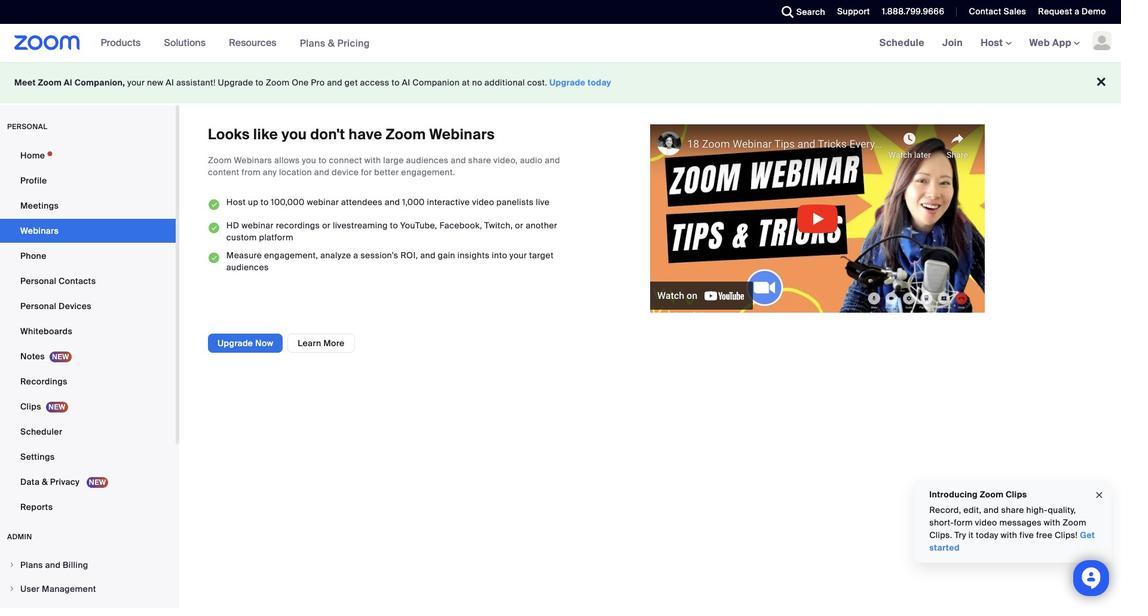 Task type: vqa. For each thing, say whether or not it's contained in the screenshot.
the left &
yes



Task type: describe. For each thing, give the bounding box(es) containing it.
share inside zoom webinars allows you to connect with large audiences and share video, audio and content from any location and device for better engagement.
[[469, 155, 491, 166]]

host for host up to 100,000 webinar attendees and 1,000 interactive video panelists live
[[227, 197, 246, 208]]

insights
[[458, 250, 490, 261]]

one
[[292, 77, 309, 88]]

settings link
[[0, 445, 176, 469]]

any
[[263, 167, 277, 178]]

quality,
[[1048, 505, 1076, 515]]

engagement.
[[401, 167, 455, 178]]

web app
[[1030, 36, 1072, 49]]

and inside record, edit, and share high-quality, short-form video messages with zoom clips. try it today with five free clips!
[[984, 505, 999, 515]]

0 vertical spatial a
[[1075, 6, 1080, 17]]

0 vertical spatial you
[[282, 125, 307, 143]]

meet zoom ai companion, your new ai assistant! upgrade to zoom one pro and get access to ai companion at no additional cost. upgrade today
[[14, 77, 612, 88]]

0 horizontal spatial video
[[472, 197, 495, 208]]

data
[[20, 477, 40, 487]]

zoom inside record, edit, and share high-quality, short-form video messages with zoom clips. try it today with five free clips!
[[1063, 517, 1087, 528]]

cost.
[[528, 77, 548, 88]]

resources
[[229, 36, 277, 49]]

personal
[[7, 122, 48, 132]]

1 horizontal spatial clips
[[1006, 489, 1027, 500]]

search
[[797, 7, 826, 17]]

audiences inside zoom webinars allows you to connect with large audiences and share video, audio and content from any location and device for better engagement.
[[406, 155, 449, 166]]

solutions
[[164, 36, 206, 49]]

contact
[[969, 6, 1002, 17]]

looks
[[208, 125, 250, 143]]

five
[[1020, 530, 1034, 541]]

2 vertical spatial with
[[1001, 530, 1018, 541]]

clips link
[[0, 395, 176, 419]]

banner containing products
[[0, 24, 1122, 63]]

new
[[147, 77, 164, 88]]

notes link
[[0, 344, 176, 368]]

target
[[530, 250, 554, 261]]

whiteboards
[[20, 326, 72, 337]]

search button
[[773, 0, 829, 24]]

contact sales
[[969, 6, 1027, 17]]

record, edit, and share high-quality, short-form video messages with zoom clips. try it today with five free clips!
[[930, 505, 1087, 541]]

and inside menu item
[[45, 560, 61, 570]]

sales
[[1004, 6, 1027, 17]]

request
[[1039, 6, 1073, 17]]

measure engagement, analyze a session's roi, and gain insights into your target audiences
[[227, 250, 554, 273]]

with inside zoom webinars allows you to connect with large audiences and share video, audio and content from any location and device for better engagement.
[[365, 155, 381, 166]]

right image
[[8, 561, 16, 569]]

video inside record, edit, and share high-quality, short-form video messages with zoom clips. try it today with five free clips!
[[975, 517, 998, 528]]

access
[[360, 77, 390, 88]]

personal contacts
[[20, 276, 96, 286]]

don't
[[310, 125, 345, 143]]

assistant!
[[176, 77, 216, 88]]

zoom inside zoom webinars allows you to connect with large audiences and share video, audio and content from any location and device for better engagement.
[[208, 155, 232, 166]]

get started
[[930, 530, 1096, 553]]

to right access
[[392, 77, 400, 88]]

home
[[20, 150, 45, 161]]

management
[[42, 584, 96, 594]]

roi,
[[401, 250, 418, 261]]

plans for plans and billing
[[20, 560, 43, 570]]

2 or from the left
[[515, 220, 524, 231]]

web app button
[[1030, 36, 1080, 49]]

your inside meet zoom ai companion, footer
[[127, 77, 145, 88]]

connect
[[329, 155, 362, 166]]

web
[[1030, 36, 1051, 49]]

host button
[[981, 36, 1012, 49]]

to inside zoom webinars allows you to connect with large audiences and share video, audio and content from any location and device for better engagement.
[[319, 155, 327, 166]]

from
[[242, 167, 261, 178]]

1 vertical spatial with
[[1044, 517, 1061, 528]]

no
[[472, 77, 483, 88]]

plans and billing menu item
[[0, 554, 176, 576]]

products
[[101, 36, 141, 49]]

meetings
[[20, 200, 59, 211]]

webinars inside zoom webinars allows you to connect with large audiences and share video, audio and content from any location and device for better engagement.
[[234, 155, 272, 166]]

a inside the measure engagement, analyze a session's roi, and gain insights into your target audiences
[[354, 250, 358, 261]]

host for host
[[981, 36, 1006, 49]]

and right "audio"
[[545, 155, 560, 166]]

resources button
[[229, 24, 282, 62]]

app
[[1053, 36, 1072, 49]]

pricing
[[338, 37, 370, 49]]

learn more button
[[288, 334, 355, 353]]

data & privacy
[[20, 477, 82, 487]]

whiteboards link
[[0, 319, 176, 343]]

1.888.799.9666
[[882, 6, 945, 17]]

close image
[[1095, 488, 1104, 502]]

get started link
[[930, 530, 1096, 553]]

hd webinar recordings or livestreaming to youtube, facebook, twitch, or another custom platform
[[227, 220, 558, 243]]

large
[[383, 155, 404, 166]]

upgrade inside 'button'
[[218, 338, 253, 349]]

zoom up edit,
[[980, 489, 1004, 500]]

2 ai from the left
[[166, 77, 174, 88]]

analyze
[[321, 250, 351, 261]]

introducing zoom clips
[[930, 489, 1027, 500]]

data & privacy link
[[0, 470, 176, 494]]

you inside zoom webinars allows you to connect with large audiences and share video, audio and content from any location and device for better engagement.
[[302, 155, 316, 166]]

products button
[[101, 24, 146, 62]]

profile
[[20, 175, 47, 186]]

to inside hd webinar recordings or livestreaming to youtube, facebook, twitch, or another custom platform
[[390, 220, 398, 231]]

right image
[[8, 585, 16, 593]]

request a demo
[[1039, 6, 1107, 17]]

more
[[324, 338, 345, 349]]

it
[[969, 530, 974, 541]]

join
[[943, 36, 963, 49]]

0 vertical spatial webinars
[[430, 125, 495, 143]]

& for privacy
[[42, 477, 48, 487]]

schedule link
[[871, 24, 934, 62]]

learn
[[298, 338, 321, 349]]

and left 1,000
[[385, 197, 400, 208]]

personal devices link
[[0, 294, 176, 318]]

user management menu item
[[0, 578, 176, 600]]

upgrade right cost.
[[550, 77, 586, 88]]

upgrade now button
[[208, 334, 283, 353]]

twitch,
[[485, 220, 513, 231]]

panelists
[[497, 197, 534, 208]]

up
[[248, 197, 258, 208]]

billing
[[63, 560, 88, 570]]

free
[[1037, 530, 1053, 541]]

webinars inside personal menu menu
[[20, 225, 59, 236]]



Task type: locate. For each thing, give the bounding box(es) containing it.
personal for personal contacts
[[20, 276, 56, 286]]

audiences down measure
[[227, 262, 269, 273]]

webinars link
[[0, 219, 176, 243]]

and left get
[[327, 77, 343, 88]]

and right edit,
[[984, 505, 999, 515]]

record,
[[930, 505, 962, 515]]

1 horizontal spatial plans
[[300, 37, 326, 49]]

share up messages
[[1002, 505, 1025, 515]]

1 horizontal spatial webinar
[[307, 197, 339, 208]]

plans & pricing link
[[300, 37, 370, 49], [300, 37, 370, 49]]

ai left companion,
[[64, 77, 72, 88]]

ai left companion
[[402, 77, 410, 88]]

gain
[[438, 250, 456, 261]]

your left new
[[127, 77, 145, 88]]

your
[[127, 77, 145, 88], [510, 250, 527, 261]]

started
[[930, 542, 960, 553]]

with down messages
[[1001, 530, 1018, 541]]

0 horizontal spatial host
[[227, 197, 246, 208]]

0 horizontal spatial a
[[354, 250, 358, 261]]

your right "into"
[[510, 250, 527, 261]]

to right up
[[261, 197, 269, 208]]

try
[[955, 530, 967, 541]]

0 horizontal spatial audiences
[[227, 262, 269, 273]]

with
[[365, 155, 381, 166], [1044, 517, 1061, 528], [1001, 530, 1018, 541]]

& for pricing
[[328, 37, 335, 49]]

zoom up large
[[386, 125, 426, 143]]

messages
[[1000, 517, 1042, 528]]

0 horizontal spatial with
[[365, 155, 381, 166]]

0 vertical spatial webinar
[[307, 197, 339, 208]]

1 vertical spatial plans
[[20, 560, 43, 570]]

schedule
[[880, 36, 925, 49]]

1 horizontal spatial audiences
[[406, 155, 449, 166]]

share inside record, edit, and share high-quality, short-form video messages with zoom clips. try it today with five free clips!
[[1002, 505, 1025, 515]]

to down host up to 100,000 webinar attendees and 1,000 interactive video panelists live at the top left
[[390, 220, 398, 231]]

webinars up from
[[234, 155, 272, 166]]

0 vertical spatial today
[[588, 77, 612, 88]]

1 vertical spatial webinars
[[234, 155, 272, 166]]

& inside personal menu menu
[[42, 477, 48, 487]]

with up free
[[1044, 517, 1061, 528]]

2 horizontal spatial webinars
[[430, 125, 495, 143]]

to
[[256, 77, 264, 88], [392, 77, 400, 88], [319, 155, 327, 166], [261, 197, 269, 208], [390, 220, 398, 231]]

and
[[327, 77, 343, 88], [451, 155, 466, 166], [545, 155, 560, 166], [314, 167, 330, 178], [385, 197, 400, 208], [420, 250, 436, 261], [984, 505, 999, 515], [45, 560, 61, 570]]

and left device
[[314, 167, 330, 178]]

a left demo
[[1075, 6, 1080, 17]]

personal
[[20, 276, 56, 286], [20, 301, 56, 312]]

livestreaming
[[333, 220, 388, 231]]

host inside the 'meetings' navigation
[[981, 36, 1006, 49]]

upgrade now
[[218, 338, 273, 349]]

1 horizontal spatial &
[[328, 37, 335, 49]]

plans and billing
[[20, 560, 88, 570]]

1 horizontal spatial video
[[975, 517, 998, 528]]

form
[[954, 517, 973, 528]]

and inside meet zoom ai companion, footer
[[327, 77, 343, 88]]

0 vertical spatial video
[[472, 197, 495, 208]]

1 horizontal spatial with
[[1001, 530, 1018, 541]]

1 horizontal spatial a
[[1075, 6, 1080, 17]]

you up allows
[[282, 125, 307, 143]]

1 horizontal spatial today
[[976, 530, 999, 541]]

1 horizontal spatial or
[[515, 220, 524, 231]]

meetings link
[[0, 194, 176, 218]]

2 personal from the top
[[20, 301, 56, 312]]

your inside the measure engagement, analyze a session's roi, and gain insights into your target audiences
[[510, 250, 527, 261]]

0 horizontal spatial today
[[588, 77, 612, 88]]

0 vertical spatial host
[[981, 36, 1006, 49]]

meet
[[14, 77, 36, 88]]

zoom
[[38, 77, 62, 88], [266, 77, 290, 88], [386, 125, 426, 143], [208, 155, 232, 166], [980, 489, 1004, 500], [1063, 517, 1087, 528]]

1,000
[[402, 197, 425, 208]]

host down 'contact sales'
[[981, 36, 1006, 49]]

& left pricing
[[328, 37, 335, 49]]

today inside record, edit, and share high-quality, short-form video messages with zoom clips. try it today with five free clips!
[[976, 530, 999, 541]]

meet zoom ai companion, footer
[[0, 62, 1122, 103]]

phone link
[[0, 244, 176, 268]]

1 horizontal spatial share
[[1002, 505, 1025, 515]]

clips inside personal menu menu
[[20, 401, 41, 412]]

audiences inside the measure engagement, analyze a session's roi, and gain insights into your target audiences
[[227, 262, 269, 273]]

2 horizontal spatial with
[[1044, 517, 1061, 528]]

1 vertical spatial your
[[510, 250, 527, 261]]

support
[[838, 6, 870, 17]]

zoom logo image
[[14, 35, 80, 50]]

notes
[[20, 351, 45, 362]]

ai right new
[[166, 77, 174, 88]]

video down edit,
[[975, 517, 998, 528]]

live
[[536, 197, 550, 208]]

personal devices
[[20, 301, 91, 312]]

profile picture image
[[1093, 31, 1112, 50]]

looks like you don't have zoom webinars
[[208, 125, 495, 143]]

1 vertical spatial today
[[976, 530, 999, 541]]

you up location
[[302, 155, 316, 166]]

plans right right icon
[[20, 560, 43, 570]]

clips up high-
[[1006, 489, 1027, 500]]

webinar up recordings
[[307, 197, 339, 208]]

youtube,
[[400, 220, 437, 231]]

webinars down meetings
[[20, 225, 59, 236]]

1 vertical spatial a
[[354, 250, 358, 261]]

0 horizontal spatial share
[[469, 155, 491, 166]]

corner success image
[[208, 196, 221, 213]]

plans for plans & pricing
[[300, 37, 326, 49]]

interactive
[[427, 197, 470, 208]]

custom
[[227, 232, 257, 243]]

personal contacts link
[[0, 269, 176, 293]]

short-
[[930, 517, 954, 528]]

to left connect
[[319, 155, 327, 166]]

for
[[361, 167, 372, 178]]

content
[[208, 167, 239, 178]]

plans inside menu item
[[20, 560, 43, 570]]

user management
[[20, 584, 96, 594]]

to down 'resources' dropdown button
[[256, 77, 264, 88]]

1 vertical spatial host
[[227, 197, 246, 208]]

facebook,
[[440, 220, 482, 231]]

100,000
[[271, 197, 305, 208]]

0 horizontal spatial plans
[[20, 560, 43, 570]]

0 vertical spatial with
[[365, 155, 381, 166]]

audiences up engagement.
[[406, 155, 449, 166]]

1 vertical spatial you
[[302, 155, 316, 166]]

1 ai from the left
[[64, 77, 72, 88]]

1 horizontal spatial host
[[981, 36, 1006, 49]]

personal menu menu
[[0, 143, 176, 520]]

location
[[279, 167, 312, 178]]

or right recordings
[[322, 220, 331, 231]]

plans up meet zoom ai companion, your new ai assistant! upgrade to zoom one pro and get access to ai companion at no additional cost. upgrade today
[[300, 37, 326, 49]]

host left up
[[227, 197, 246, 208]]

zoom left one
[[266, 77, 290, 88]]

product information navigation
[[92, 24, 379, 63]]

clips up scheduler at the bottom
[[20, 401, 41, 412]]

webinar up custom
[[242, 220, 274, 231]]

personal for personal devices
[[20, 301, 56, 312]]

audio
[[520, 155, 543, 166]]

host up to 100,000 webinar attendees and 1,000 interactive video panelists live
[[227, 197, 550, 208]]

upgrade left now
[[218, 338, 253, 349]]

upgrade today link
[[550, 77, 612, 88]]

1.888.799.9666 button
[[873, 0, 948, 24], [882, 6, 945, 17]]

hd
[[227, 220, 239, 231]]

1 horizontal spatial webinars
[[234, 155, 272, 166]]

1 vertical spatial share
[[1002, 505, 1025, 515]]

or right twitch,
[[515, 220, 524, 231]]

1 personal from the top
[[20, 276, 56, 286]]

additional
[[485, 77, 525, 88]]

1 vertical spatial audiences
[[227, 262, 269, 273]]

1 vertical spatial personal
[[20, 301, 56, 312]]

plans & pricing
[[300, 37, 370, 49]]

session's
[[361, 250, 399, 261]]

zoom up the content on the top left of the page
[[208, 155, 232, 166]]

0 horizontal spatial clips
[[20, 401, 41, 412]]

1 horizontal spatial ai
[[166, 77, 174, 88]]

learn more
[[298, 338, 345, 349]]

zoom right meet
[[38, 77, 62, 88]]

get
[[345, 77, 358, 88]]

platform
[[259, 232, 294, 243]]

0 vertical spatial plans
[[300, 37, 326, 49]]

have
[[349, 125, 383, 143]]

video up twitch,
[[472, 197, 495, 208]]

audiences
[[406, 155, 449, 166], [227, 262, 269, 273]]

& inside product information navigation
[[328, 37, 335, 49]]

pro
[[311, 77, 325, 88]]

video,
[[494, 155, 518, 166]]

edit,
[[964, 505, 982, 515]]

0 vertical spatial your
[[127, 77, 145, 88]]

contacts
[[59, 276, 96, 286]]

a right the analyze
[[354, 250, 358, 261]]

meetings navigation
[[871, 24, 1122, 63]]

0 vertical spatial clips
[[20, 401, 41, 412]]

1 vertical spatial clips
[[1006, 489, 1027, 500]]

user
[[20, 584, 40, 594]]

0 vertical spatial audiences
[[406, 155, 449, 166]]

personal down phone
[[20, 276, 56, 286]]

3 ai from the left
[[402, 77, 410, 88]]

clips.
[[930, 530, 953, 541]]

0 horizontal spatial or
[[322, 220, 331, 231]]

upgrade down product information navigation
[[218, 77, 253, 88]]

at
[[462, 77, 470, 88]]

banner
[[0, 24, 1122, 63]]

clips
[[20, 401, 41, 412], [1006, 489, 1027, 500]]

admin menu menu
[[0, 554, 176, 608]]

companion
[[413, 77, 460, 88]]

and up engagement.
[[451, 155, 466, 166]]

1 vertical spatial &
[[42, 477, 48, 487]]

zoom up clips!
[[1063, 517, 1087, 528]]

0 vertical spatial &
[[328, 37, 335, 49]]

and left billing
[[45, 560, 61, 570]]

0 horizontal spatial your
[[127, 77, 145, 88]]

and left gain
[[420, 250, 436, 261]]

profile link
[[0, 169, 176, 193]]

solutions button
[[164, 24, 211, 62]]

1 or from the left
[[322, 220, 331, 231]]

and inside the measure engagement, analyze a session's roi, and gain insights into your target audiences
[[420, 250, 436, 261]]

1 vertical spatial webinar
[[242, 220, 274, 231]]

webinars up video,
[[430, 125, 495, 143]]

1 vertical spatial video
[[975, 517, 998, 528]]

0 horizontal spatial ai
[[64, 77, 72, 88]]

0 horizontal spatial webinars
[[20, 225, 59, 236]]

phone
[[20, 251, 46, 261]]

share left video,
[[469, 155, 491, 166]]

plans inside product information navigation
[[300, 37, 326, 49]]

2 vertical spatial webinars
[[20, 225, 59, 236]]

0 horizontal spatial &
[[42, 477, 48, 487]]

settings
[[20, 451, 55, 462]]

home link
[[0, 143, 176, 167]]

with up 'for'
[[365, 155, 381, 166]]

or
[[322, 220, 331, 231], [515, 220, 524, 231]]

0 vertical spatial share
[[469, 155, 491, 166]]

introducing
[[930, 489, 978, 500]]

1 horizontal spatial your
[[510, 250, 527, 261]]

webinar inside hd webinar recordings or livestreaming to youtube, facebook, twitch, or another custom platform
[[242, 220, 274, 231]]

personal up whiteboards
[[20, 301, 56, 312]]

devices
[[59, 301, 91, 312]]

today inside meet zoom ai companion, footer
[[588, 77, 612, 88]]

2 horizontal spatial ai
[[402, 77, 410, 88]]

0 horizontal spatial webinar
[[242, 220, 274, 231]]

& right data
[[42, 477, 48, 487]]

0 vertical spatial personal
[[20, 276, 56, 286]]



